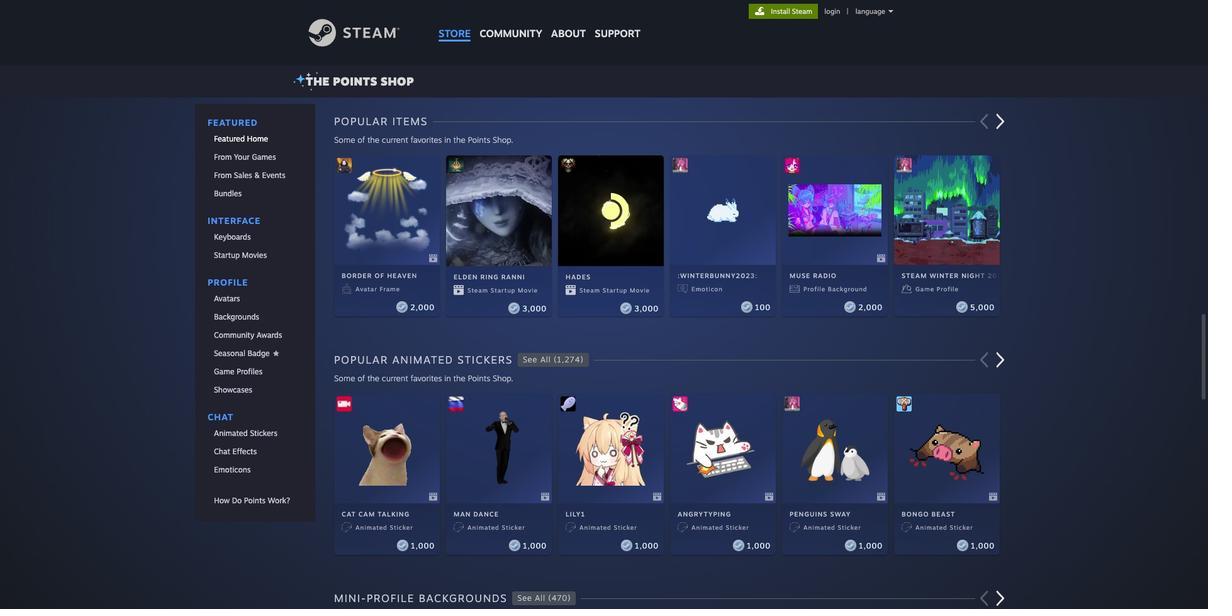 Task type: locate. For each thing, give the bounding box(es) containing it.
ring
[[481, 273, 499, 281]]

game
[[916, 285, 935, 293], [214, 367, 235, 377]]

1 1,000 from the left
[[411, 541, 435, 551]]

bundles link
[[195, 185, 315, 202]]

animated for cat cam talking
[[356, 524, 388, 531]]

startup movies link
[[195, 247, 315, 264]]

some of the current favorites in the points shop.
[[334, 135, 514, 145], [334, 373, 514, 383]]

popular for popular animated stickers
[[334, 353, 388, 366]]

animated for penguins sway
[[804, 524, 836, 531]]

animated down lily1
[[580, 524, 612, 531]]

2 some from the top
[[334, 373, 355, 383]]

animated sticker down cat cam talking
[[356, 524, 413, 531]]

3 sticker from the left
[[614, 524, 638, 531]]

from left your
[[214, 152, 232, 162]]

do
[[232, 496, 242, 506]]

night
[[962, 272, 986, 279]]

2,000 down heaven
[[411, 303, 435, 312]]

2 popular from the top
[[334, 353, 388, 366]]

5 animated sticker from the left
[[804, 524, 862, 531]]

all left (470)
[[535, 594, 546, 603]]

the down popular items
[[368, 135, 380, 145]]

the down popular animated stickers
[[368, 373, 380, 383]]

favorites down popular animated stickers
[[411, 373, 442, 383]]

1 horizontal spatial movie
[[630, 287, 650, 294]]

sticker for cat cam talking
[[390, 524, 413, 531]]

1,000 for lily1
[[635, 541, 659, 551]]

1 vertical spatial some of the current favorites in the points shop.
[[334, 373, 514, 383]]

man dance
[[454, 510, 499, 518]]

0 vertical spatial game
[[916, 285, 935, 293]]

6 animated sticker from the left
[[916, 524, 974, 531]]

install
[[771, 7, 791, 16]]

2 horizontal spatial startup
[[603, 287, 628, 294]]

0 vertical spatial popular
[[334, 115, 388, 128]]

1 horizontal spatial steam startup movie
[[580, 287, 650, 294]]

popular items
[[334, 115, 428, 128]]

4 sticker from the left
[[726, 524, 750, 531]]

some of the current favorites in the points shop. down popular animated stickers
[[334, 373, 514, 383]]

see left (1,274) at the bottom
[[523, 355, 538, 365]]

see for popular animated stickers
[[523, 355, 538, 365]]

2 vertical spatial of
[[358, 373, 365, 383]]

1 current from the top
[[382, 135, 408, 145]]

6 sticker from the left
[[950, 524, 974, 531]]

2 some of the current favorites in the points shop. from the top
[[334, 373, 514, 383]]

0 vertical spatial stickers
[[458, 353, 513, 366]]

steam startup movie down hades
[[580, 287, 650, 294]]

2 from from the top
[[214, 171, 232, 180]]

sticker
[[390, 524, 413, 531], [502, 524, 526, 531], [614, 524, 638, 531], [726, 524, 750, 531], [838, 524, 862, 531], [950, 524, 974, 531]]

cam
[[359, 510, 375, 518]]

effects
[[233, 447, 257, 456]]

1 vertical spatial in
[[445, 373, 451, 383]]

game down winter
[[916, 285, 935, 293]]

game down the seasonal
[[214, 367, 235, 377]]

stickers up chat effects link
[[250, 429, 278, 438]]

in
[[445, 135, 451, 145], [445, 373, 451, 383]]

animated sticker for cat cam talking
[[356, 524, 413, 531]]

animated down dance
[[468, 524, 500, 531]]

steam startup movie down ranni
[[468, 287, 538, 294]]

1 some from the top
[[334, 135, 355, 145]]

ranni
[[502, 273, 526, 281]]

2 1,000 from the left
[[523, 541, 547, 551]]

2 sticker from the left
[[502, 524, 526, 531]]

sway
[[831, 510, 852, 518]]

1 sticker from the left
[[390, 524, 413, 531]]

0 vertical spatial favorites
[[411, 135, 442, 145]]

avatars link
[[195, 290, 315, 307]]

account menu navigation
[[749, 4, 900, 19]]

popular down the points shop
[[334, 115, 388, 128]]

1,000 for angrytyping
[[747, 541, 771, 551]]

see all (1,274)
[[523, 355, 584, 365]]

1 popular from the top
[[334, 115, 388, 128]]

favorites for animated
[[411, 373, 442, 383]]

emoticon
[[692, 285, 723, 293]]

2 favorites from the top
[[411, 373, 442, 383]]

the
[[306, 74, 330, 88]]

1 steam startup movie from the left
[[468, 287, 538, 294]]

mini-
[[334, 592, 367, 605]]

avatar frame
[[356, 285, 400, 293]]

sticker for lily1
[[614, 524, 638, 531]]

(470)
[[549, 594, 571, 603]]

store
[[439, 27, 471, 40]]

current down popular animated stickers
[[382, 373, 408, 383]]

winter sale 2023 image
[[897, 158, 912, 173], [785, 397, 800, 412]]

1 horizontal spatial 2,000
[[859, 303, 883, 312]]

install steam
[[771, 7, 813, 16]]

in up the elden ring 'icon'
[[445, 135, 451, 145]]

of
[[358, 135, 365, 145], [375, 272, 385, 279], [358, 373, 365, 383]]

in up russian life simulator "image"
[[445, 373, 451, 383]]

1 animated sticker from the left
[[356, 524, 413, 531]]

some of the current favorites in the points shop. for items
[[334, 135, 514, 145]]

community awards link
[[195, 327, 315, 344]]

see
[[523, 355, 538, 365], [518, 594, 533, 603]]

2 movie from the left
[[630, 287, 650, 294]]

current down popular items
[[382, 135, 408, 145]]

chat
[[214, 447, 230, 456]]

1 vertical spatial current
[[382, 373, 408, 383]]

emoticons
[[214, 465, 251, 475]]

see for mini-profile backgrounds
[[518, 594, 533, 603]]

sticker for penguins sway
[[838, 524, 862, 531]]

1,000
[[411, 541, 435, 551], [523, 541, 547, 551], [635, 541, 659, 551], [747, 541, 771, 551], [860, 541, 883, 551], [972, 541, 995, 551]]

4 animated sticker from the left
[[692, 524, 750, 531]]

1 vertical spatial popular
[[334, 353, 388, 366]]

1 from from the top
[[214, 152, 232, 162]]

5 sticker from the left
[[838, 524, 862, 531]]

nyaruru fishy fight image
[[561, 397, 576, 412]]

1 favorites from the top
[[411, 135, 442, 145]]

man
[[454, 510, 471, 518]]

1 vertical spatial shop.
[[493, 373, 514, 383]]

1 vertical spatial winter sale 2023 image
[[785, 397, 800, 412]]

elden ring image
[[449, 158, 464, 173]]

from for from your games
[[214, 152, 232, 162]]

1 some of the current favorites in the points shop. from the top
[[334, 135, 514, 145]]

featured home link
[[195, 130, 315, 147]]

steam down elden ring ranni
[[468, 287, 489, 294]]

1 in from the top
[[445, 135, 451, 145]]

steam winter night 2023
[[902, 272, 1008, 279]]

startup for hades
[[603, 287, 628, 294]]

animated down penguins sway
[[804, 524, 836, 531]]

2 steam startup movie from the left
[[580, 287, 650, 294]]

0 vertical spatial of
[[358, 135, 365, 145]]

0 vertical spatial see
[[523, 355, 538, 365]]

login | language
[[825, 7, 886, 16]]

animated for man dance
[[468, 524, 500, 531]]

animated for angrytyping
[[692, 524, 724, 531]]

shop. for popular items
[[493, 135, 514, 145]]

animated sticker down sway
[[804, 524, 862, 531]]

5 1,000 from the left
[[860, 541, 883, 551]]

3,000 for elden ring ranni
[[523, 304, 547, 313]]

animated sticker down angrytyping
[[692, 524, 750, 531]]

from
[[214, 152, 232, 162], [214, 171, 232, 180]]

community
[[480, 27, 543, 40]]

border of heaven
[[342, 272, 418, 279]]

|
[[847, 7, 849, 16]]

steam right the install
[[793, 7, 813, 16]]

1 vertical spatial some
[[334, 373, 355, 383]]

2,000 for background
[[859, 303, 883, 312]]

badge
[[248, 349, 270, 358]]

support link
[[591, 0, 645, 43]]

current for items
[[382, 135, 408, 145]]

4 1,000 from the left
[[747, 541, 771, 551]]

2 in from the top
[[445, 373, 451, 383]]

0 horizontal spatial game
[[214, 367, 235, 377]]

global menu navigation
[[434, 0, 645, 46]]

some up peace, death! 2 'icon' at the top left
[[334, 135, 355, 145]]

3,000
[[523, 304, 547, 313], [635, 304, 659, 313]]

0 horizontal spatial steam startup movie
[[468, 287, 538, 294]]

1 3,000 from the left
[[523, 304, 547, 313]]

2 2,000 from the left
[[859, 303, 883, 312]]

penguins
[[790, 510, 828, 518]]

current
[[382, 135, 408, 145], [382, 373, 408, 383]]

animated sticker down dance
[[468, 524, 526, 531]]

steam
[[793, 7, 813, 16], [902, 272, 928, 279], [468, 287, 489, 294], [580, 287, 601, 294]]

0 horizontal spatial 3,000
[[523, 304, 547, 313]]

steam down hades
[[580, 287, 601, 294]]

0 horizontal spatial profile
[[367, 592, 415, 605]]

animated for bongo beast
[[916, 524, 948, 531]]

0 vertical spatial all
[[541, 355, 551, 365]]

favorites
[[411, 135, 442, 145], [411, 373, 442, 383]]

hades image
[[561, 158, 576, 173]]

steam startup movie
[[468, 287, 538, 294], [580, 287, 650, 294]]

elden
[[454, 273, 478, 281]]

animated down bongo beast
[[916, 524, 948, 531]]

1 horizontal spatial stickers
[[458, 353, 513, 366]]

1 2,000 from the left
[[411, 303, 435, 312]]

0 vertical spatial current
[[382, 135, 408, 145]]

all for mini-profile backgrounds
[[535, 594, 546, 603]]

profile for mini-profile backgrounds
[[367, 592, 415, 605]]

animated down cat cam talking
[[356, 524, 388, 531]]

from for from sales & events
[[214, 171, 232, 180]]

0 vertical spatial in
[[445, 135, 451, 145]]

3,000 for hades
[[635, 304, 659, 313]]

community
[[214, 331, 255, 340]]

the
[[368, 135, 380, 145], [454, 135, 466, 145], [368, 373, 380, 383], [454, 373, 466, 383]]

events
[[262, 171, 286, 180]]

community awards
[[214, 331, 282, 340]]

0 horizontal spatial movie
[[518, 287, 538, 294]]

stream service image
[[337, 397, 352, 412]]

movie
[[518, 287, 538, 294], [630, 287, 650, 294]]

1 horizontal spatial backgrounds
[[419, 592, 508, 605]]

animated down angrytyping
[[692, 524, 724, 531]]

animated sticker down beast
[[916, 524, 974, 531]]

game for game profiles
[[214, 367, 235, 377]]

100
[[756, 303, 771, 312]]

stickers
[[458, 353, 513, 366], [250, 429, 278, 438]]

2 shop. from the top
[[493, 373, 514, 383]]

shop. for popular animated stickers
[[493, 373, 514, 383]]

1 horizontal spatial winter sale 2023 image
[[897, 158, 912, 173]]

1 horizontal spatial startup
[[491, 287, 516, 294]]

2 current from the top
[[382, 373, 408, 383]]

2 3,000 from the left
[[635, 304, 659, 313]]

0 horizontal spatial 2,000
[[411, 303, 435, 312]]

0 horizontal spatial backgrounds
[[214, 312, 259, 322]]

2,000 down background at the right top of page
[[859, 303, 883, 312]]

all
[[541, 355, 551, 365], [535, 594, 546, 603]]

0 horizontal spatial startup
[[214, 251, 240, 260]]

muse dash image
[[785, 158, 800, 173]]

1 vertical spatial all
[[535, 594, 546, 603]]

showcases
[[214, 385, 253, 395]]

1 horizontal spatial profile
[[804, 285, 826, 293]]

0 vertical spatial winter sale 2023 image
[[897, 158, 912, 173]]

profile
[[804, 285, 826, 293], [937, 285, 959, 293], [367, 592, 415, 605]]

1 vertical spatial from
[[214, 171, 232, 180]]

0 vertical spatial shop.
[[493, 135, 514, 145]]

0 horizontal spatial winter sale 2023 image
[[785, 397, 800, 412]]

some up stream service image
[[334, 373, 355, 383]]

showcases link
[[195, 382, 315, 399]]

of for animated
[[358, 373, 365, 383]]

support
[[595, 27, 641, 40]]

favorites down items at the left
[[411, 135, 442, 145]]

sales
[[234, 171, 252, 180]]

3 animated sticker from the left
[[580, 524, 638, 531]]

1 vertical spatial favorites
[[411, 373, 442, 383]]

1 vertical spatial stickers
[[250, 429, 278, 438]]

stickers up russian life simulator "image"
[[458, 353, 513, 366]]

winter sale 2023 image
[[673, 158, 688, 173]]

game profile
[[916, 285, 959, 293]]

0 vertical spatial some of the current favorites in the points shop.
[[334, 135, 514, 145]]

0 vertical spatial from
[[214, 152, 232, 162]]

1 movie from the left
[[518, 287, 538, 294]]

1 shop. from the top
[[493, 135, 514, 145]]

the up russian life simulator "image"
[[454, 373, 466, 383]]

0 vertical spatial some
[[334, 135, 355, 145]]

some of the current favorites in the points shop. for animated
[[334, 373, 514, 383]]

popular up stream service image
[[334, 353, 388, 366]]

1 vertical spatial game
[[214, 367, 235, 377]]

animated sticker down lily1
[[580, 524, 638, 531]]

hades
[[566, 273, 591, 281]]

2023
[[988, 272, 1008, 279]]

some of the current favorites in the points shop. down items at the left
[[334, 135, 514, 145]]

sticker for bongo beast
[[950, 524, 974, 531]]

2 animated sticker from the left
[[468, 524, 526, 531]]

1 vertical spatial see
[[518, 594, 533, 603]]

0 horizontal spatial stickers
[[250, 429, 278, 438]]

1 horizontal spatial game
[[916, 285, 935, 293]]

2 horizontal spatial profile
[[937, 285, 959, 293]]

about link
[[547, 0, 591, 43]]

1 horizontal spatial 3,000
[[635, 304, 659, 313]]

movies
[[242, 251, 267, 260]]

animated
[[393, 353, 454, 366], [214, 429, 248, 438], [356, 524, 388, 531], [468, 524, 500, 531], [580, 524, 612, 531], [692, 524, 724, 531], [804, 524, 836, 531], [916, 524, 948, 531]]

avatars
[[214, 294, 240, 303]]

6 1,000 from the left
[[972, 541, 995, 551]]

all left (1,274) at the bottom
[[541, 355, 551, 365]]

from up bundles
[[214, 171, 232, 180]]

cat
[[342, 510, 356, 518]]

see left (470)
[[518, 594, 533, 603]]

3 1,000 from the left
[[635, 541, 659, 551]]



Task type: vqa. For each thing, say whether or not it's contained in the screenshot.
2nd current from the bottom of the page
yes



Task type: describe. For each thing, give the bounding box(es) containing it.
profile for game profile
[[937, 285, 959, 293]]

your
[[234, 152, 250, 162]]

1,000 for cat cam talking
[[411, 541, 435, 551]]

steam startup movie for elden ring ranni
[[468, 287, 538, 294]]

bundles
[[214, 189, 242, 198]]

seasonal badge
[[214, 349, 270, 358]]

muse
[[790, 272, 811, 279]]

how do points work?
[[214, 496, 290, 506]]

bongo
[[902, 510, 930, 518]]

login
[[825, 7, 841, 16]]

items
[[393, 115, 428, 128]]

frame
[[380, 285, 400, 293]]

1,000 for penguins sway
[[860, 541, 883, 551]]

steam up game profile in the right of the page
[[902, 272, 928, 279]]

chat effects
[[214, 447, 257, 456]]

talking
[[378, 510, 410, 518]]

install steam link
[[749, 4, 819, 19]]

animated stickers
[[214, 429, 278, 438]]

russian life simulator image
[[449, 397, 464, 412]]

startup for elden ring ranni
[[491, 287, 516, 294]]

sticker for angrytyping
[[726, 524, 750, 531]]

movie for elden ring ranni
[[518, 287, 538, 294]]

game profiles
[[214, 367, 263, 377]]

about
[[551, 27, 586, 40]]

the points shop
[[306, 74, 414, 88]]

backgrounds link
[[195, 309, 315, 326]]

in for animated
[[445, 373, 451, 383]]

in for items
[[445, 135, 451, 145]]

the points shop link
[[293, 72, 419, 91]]

startup movies
[[214, 251, 267, 260]]

see all (1,274) button
[[518, 353, 589, 367]]

miss neko 2 image
[[673, 397, 688, 412]]

how
[[214, 496, 230, 506]]

lily1
[[566, 510, 586, 518]]

emoticons link
[[195, 462, 315, 479]]

from your games link
[[195, 149, 315, 166]]

see all (1,274) link
[[513, 353, 589, 367]]

&
[[255, 171, 260, 180]]

animated sticker for lily1
[[580, 524, 638, 531]]

all for popular animated stickers
[[541, 355, 551, 365]]

keyboards
[[214, 232, 251, 242]]

heaven
[[387, 272, 418, 279]]

from your games
[[214, 152, 276, 162]]

1,000 for man dance
[[523, 541, 547, 551]]

awards
[[257, 331, 282, 340]]

bongo beast
[[902, 510, 956, 518]]

seasonal badge link
[[195, 345, 315, 362]]

roots of pacha image
[[897, 397, 912, 412]]

community link
[[476, 0, 547, 46]]

game for game profile
[[916, 285, 935, 293]]

animated sticker for bongo beast
[[916, 524, 974, 531]]

see all (470) link
[[508, 592, 576, 606]]

from sales & events
[[214, 171, 286, 180]]

elden ring ranni
[[454, 273, 526, 281]]

from sales & events link
[[195, 167, 315, 184]]

chat effects link
[[195, 443, 315, 460]]

seasonal
[[214, 349, 246, 358]]

animated sticker for angrytyping
[[692, 524, 750, 531]]

animated sticker for man dance
[[468, 524, 526, 531]]

steam inside the account menu navigation
[[793, 7, 813, 16]]

the up the elden ring 'icon'
[[454, 135, 466, 145]]

muse radio
[[790, 272, 837, 279]]

games
[[252, 152, 276, 162]]

beast
[[932, 510, 956, 518]]

see all (470) button
[[513, 592, 576, 606]]

0 vertical spatial backgrounds
[[214, 312, 259, 322]]

language
[[856, 7, 886, 16]]

profiles
[[237, 367, 263, 377]]

login link
[[822, 7, 843, 16]]

popular animated stickers
[[334, 353, 513, 366]]

how do points work? link
[[195, 492, 315, 509]]

penguins sway
[[790, 510, 852, 518]]

2,000 for frame
[[411, 303, 435, 312]]

steam startup movie for hades
[[580, 287, 650, 294]]

radio
[[814, 272, 837, 279]]

work?
[[268, 496, 290, 506]]

of for items
[[358, 135, 365, 145]]

1 vertical spatial of
[[375, 272, 385, 279]]

popular for popular items
[[334, 115, 388, 128]]

5,000
[[971, 303, 995, 312]]

link to the steam homepage image
[[309, 19, 419, 47]]

:winterbunny2023:
[[678, 272, 758, 279]]

stickers inside animated stickers link
[[250, 429, 278, 438]]

game profiles link
[[195, 363, 315, 380]]

some for popular items
[[334, 135, 355, 145]]

animated sticker for penguins sway
[[804, 524, 862, 531]]

animated for lily1
[[580, 524, 612, 531]]

dance
[[474, 510, 499, 518]]

winter
[[930, 272, 960, 279]]

sticker for man dance
[[502, 524, 526, 531]]

avatar
[[356, 285, 378, 293]]

home
[[247, 134, 268, 144]]

see all (470)
[[518, 594, 571, 603]]

current for animated
[[382, 373, 408, 383]]

some for popular animated stickers
[[334, 373, 355, 383]]

animated up russian life simulator "image"
[[393, 353, 454, 366]]

1 vertical spatial backgrounds
[[419, 592, 508, 605]]

favorites for items
[[411, 135, 442, 145]]

angrytyping
[[678, 510, 732, 518]]

peace, death! 2 image
[[337, 158, 352, 173]]

shop
[[381, 74, 414, 88]]

animated up chat effects
[[214, 429, 248, 438]]

featured home
[[214, 134, 268, 144]]

movie for hades
[[630, 287, 650, 294]]

profile background
[[804, 285, 868, 293]]

store link
[[434, 0, 476, 46]]

1,000 for bongo beast
[[972, 541, 995, 551]]

animated stickers link
[[195, 425, 315, 442]]



